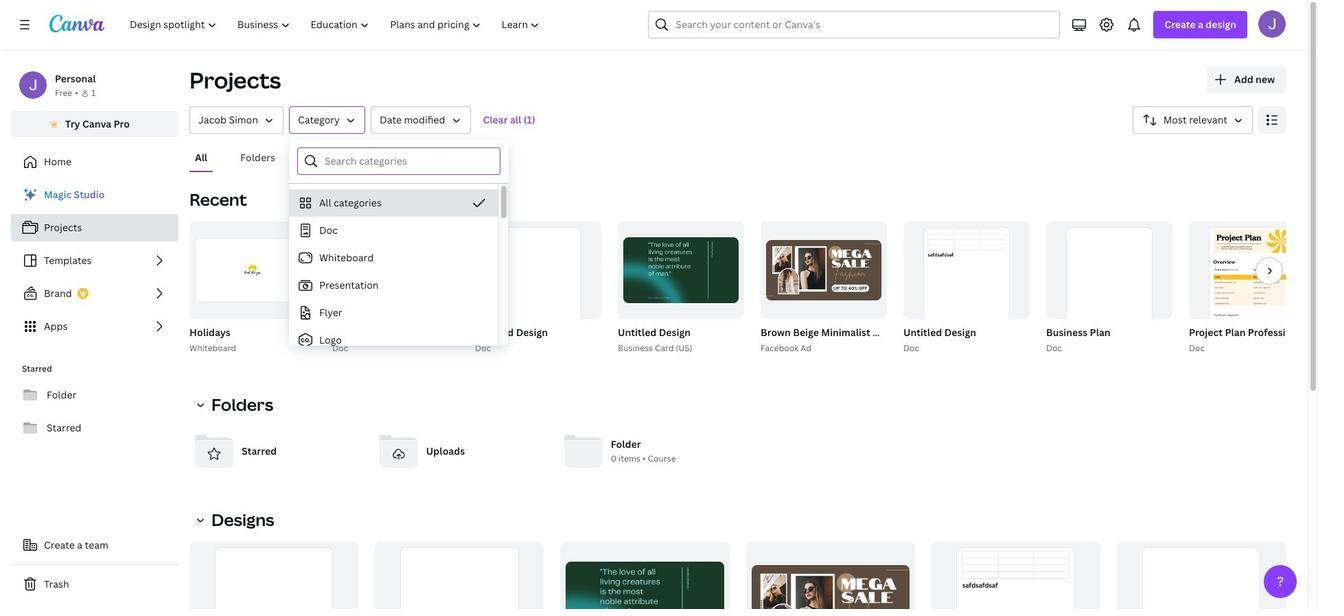 Task type: locate. For each thing, give the bounding box(es) containing it.
option
[[289, 190, 499, 217], [289, 217, 499, 245], [289, 245, 499, 272], [289, 272, 499, 299], [289, 299, 499, 327], [289, 327, 499, 354]]

list box
[[289, 190, 499, 610]]

Category button
[[289, 106, 365, 134]]

jacob simon image
[[1259, 10, 1287, 38]]

list
[[11, 181, 179, 341]]

Date modified button
[[371, 106, 471, 134]]

top level navigation element
[[121, 11, 552, 38]]

Search search field
[[676, 12, 1033, 38]]

group
[[187, 222, 316, 356], [190, 222, 316, 319], [330, 222, 459, 356], [473, 222, 602, 356], [475, 222, 602, 350], [615, 222, 745, 356], [618, 222, 745, 319], [758, 222, 1021, 356], [761, 222, 887, 319], [901, 222, 1030, 356], [1044, 222, 1173, 356], [1047, 222, 1173, 350], [1187, 222, 1319, 356], [1190, 222, 1316, 350], [190, 543, 359, 610], [375, 543, 544, 610], [561, 543, 730, 610], [746, 543, 915, 610], [932, 543, 1101, 610], [1117, 543, 1287, 610]]

None search field
[[649, 11, 1061, 38]]



Task type: vqa. For each thing, say whether or not it's contained in the screenshot.
OPTION
yes



Task type: describe. For each thing, give the bounding box(es) containing it.
4 option from the top
[[289, 272, 499, 299]]

Owner button
[[190, 106, 284, 134]]

3 option from the top
[[289, 245, 499, 272]]

Sort by button
[[1133, 106, 1254, 134]]

5 option from the top
[[289, 299, 499, 327]]

Search categories search field
[[325, 148, 492, 174]]

2 option from the top
[[289, 217, 499, 245]]

1 option from the top
[[289, 190, 499, 217]]

6 option from the top
[[289, 327, 499, 354]]



